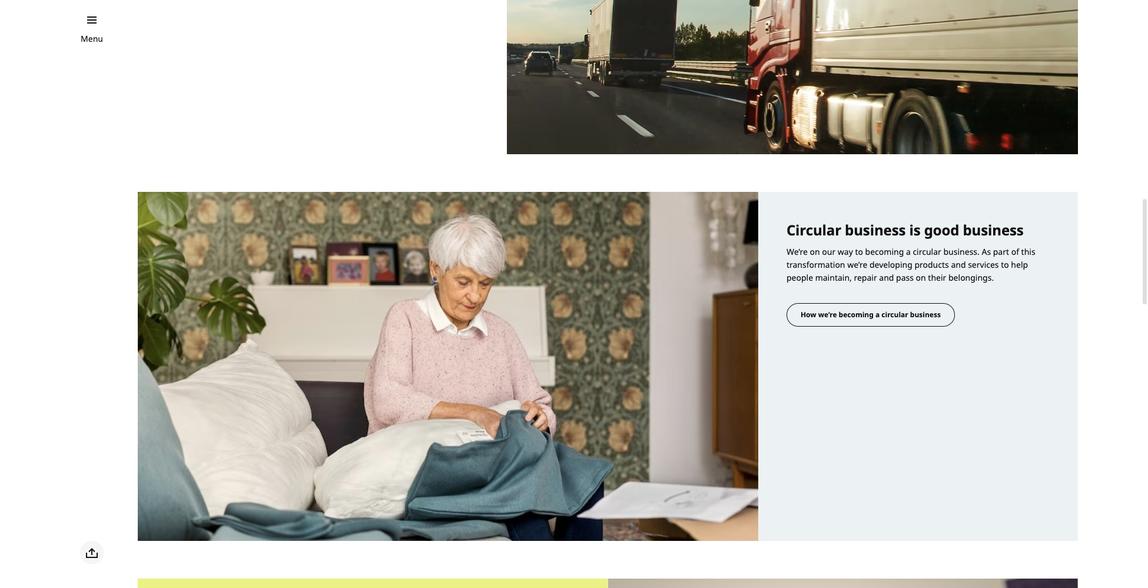Task type: describe. For each thing, give the bounding box(es) containing it.
we're
[[787, 246, 808, 257]]

good
[[925, 220, 960, 240]]

1 horizontal spatial and
[[952, 259, 966, 270]]

0 horizontal spatial business
[[845, 220, 906, 240]]

business.
[[944, 246, 980, 257]]

belongings.
[[949, 272, 995, 283]]

products
[[915, 259, 950, 270]]

as
[[982, 246, 992, 257]]

1 vertical spatial and
[[880, 272, 895, 283]]

pass
[[897, 272, 914, 283]]

how we're becoming a circular business button
[[787, 303, 955, 327]]

0 horizontal spatial to
[[856, 246, 864, 257]]

becoming inside button
[[839, 310, 874, 320]]

we're inside we're on our way to becoming a circular business. as part of this transformation we're developing products and services to help people maintain, repair and pass on their belongings.
[[848, 259, 868, 270]]

1 horizontal spatial to
[[1002, 259, 1010, 270]]

their
[[929, 272, 947, 283]]

1 horizontal spatial on
[[916, 272, 927, 283]]

developing
[[870, 259, 913, 270]]

circular
[[787, 220, 842, 240]]

business inside button
[[911, 310, 941, 320]]

becoming inside we're on our way to becoming a circular business. as part of this transformation we're developing products and services to help people maintain, repair and pass on their belongings.
[[866, 246, 904, 257]]

menu button
[[81, 32, 103, 45]]

how
[[801, 310, 817, 320]]

how we're becoming a circular business
[[801, 310, 941, 320]]

we're on our way to becoming a circular business. as part of this transformation we're developing products and services to help people maintain, repair and pass on their belongings.
[[787, 246, 1036, 283]]



Task type: vqa. For each thing, say whether or not it's contained in the screenshot.
bottommost becoming
yes



Task type: locate. For each thing, give the bounding box(es) containing it.
0 vertical spatial a
[[907, 246, 911, 257]]

to right way at top
[[856, 246, 864, 257]]

we're
[[848, 259, 868, 270], [819, 310, 837, 320]]

maintain,
[[816, 272, 852, 283]]

0 vertical spatial we're
[[848, 259, 868, 270]]

0 vertical spatial circular
[[913, 246, 942, 257]]

1 horizontal spatial circular
[[913, 246, 942, 257]]

we're right "how"
[[819, 310, 837, 320]]

0 horizontal spatial we're
[[819, 310, 837, 320]]

0 horizontal spatial a
[[876, 310, 880, 320]]

becoming
[[866, 246, 904, 257], [839, 310, 874, 320]]

on up transformation
[[810, 246, 820, 257]]

services
[[969, 259, 1000, 270]]

0 vertical spatial to
[[856, 246, 864, 257]]

of
[[1012, 246, 1020, 257]]

transformation
[[787, 259, 846, 270]]

help
[[1012, 259, 1029, 270]]

circular up products
[[913, 246, 942, 257]]

part
[[994, 246, 1010, 257]]

circular business is good business
[[787, 220, 1024, 240]]

1 vertical spatial a
[[876, 310, 880, 320]]

and down business.
[[952, 259, 966, 270]]

business
[[845, 220, 906, 240], [963, 220, 1024, 240], [911, 310, 941, 320]]

and down the "developing"
[[880, 272, 895, 283]]

0 horizontal spatial circular
[[882, 310, 909, 320]]

circular inside button
[[882, 310, 909, 320]]

this
[[1022, 246, 1036, 257]]

is
[[910, 220, 921, 240]]

1 vertical spatial we're
[[819, 310, 837, 320]]

1 horizontal spatial we're
[[848, 259, 868, 270]]

a inside button
[[876, 310, 880, 320]]

repair
[[854, 272, 878, 283]]

and
[[952, 259, 966, 270], [880, 272, 895, 283]]

0 vertical spatial and
[[952, 259, 966, 270]]

business down their
[[911, 310, 941, 320]]

business up way at top
[[845, 220, 906, 240]]

on
[[810, 246, 820, 257], [916, 272, 927, 283]]

2 horizontal spatial business
[[963, 220, 1024, 240]]

circular down pass on the right of the page
[[882, 310, 909, 320]]

1 vertical spatial to
[[1002, 259, 1010, 270]]

business up as
[[963, 220, 1024, 240]]

a down repair
[[876, 310, 880, 320]]

0 horizontal spatial and
[[880, 272, 895, 283]]

0 vertical spatial becoming
[[866, 246, 904, 257]]

a inside we're on our way to becoming a circular business. as part of this transformation we're developing products and services to help people maintain, repair and pass on their belongings.
[[907, 246, 911, 257]]

an elderly woman wearing a light pink sweater sits on a sofa while stuffing a sofa cushion in a new blue cover. image
[[138, 192, 759, 541]]

1 vertical spatial circular
[[882, 310, 909, 320]]

our
[[823, 246, 836, 257]]

way
[[838, 246, 854, 257]]

to
[[856, 246, 864, 257], [1002, 259, 1010, 270]]

a
[[907, 246, 911, 257], [876, 310, 880, 320]]

to down part
[[1002, 259, 1010, 270]]

1 horizontal spatial business
[[911, 310, 941, 320]]

1 vertical spatial becoming
[[839, 310, 874, 320]]

becoming down repair
[[839, 310, 874, 320]]

1 vertical spatial on
[[916, 272, 927, 283]]

we're inside button
[[819, 310, 837, 320]]

0 horizontal spatial on
[[810, 246, 820, 257]]

people
[[787, 272, 814, 283]]

becoming up the "developing"
[[866, 246, 904, 257]]

we're up repair
[[848, 259, 868, 270]]

circular
[[913, 246, 942, 257], [882, 310, 909, 320]]

on right pass on the right of the page
[[916, 272, 927, 283]]

the evening sun reflects off the red cab of a semi-trailer as it drives down the motorway behind another truck. image
[[507, 0, 1079, 154]]

1 horizontal spatial a
[[907, 246, 911, 257]]

circular inside we're on our way to becoming a circular business. as part of this transformation we're developing products and services to help people maintain, repair and pass on their belongings.
[[913, 246, 942, 257]]

menu
[[81, 33, 103, 44]]

the sun setting behind a building on a street full of pedestrians. in the foreground leaves of a bush are lit up by the sun. image
[[608, 579, 1079, 589]]

0 vertical spatial on
[[810, 246, 820, 257]]

a up the "developing"
[[907, 246, 911, 257]]



